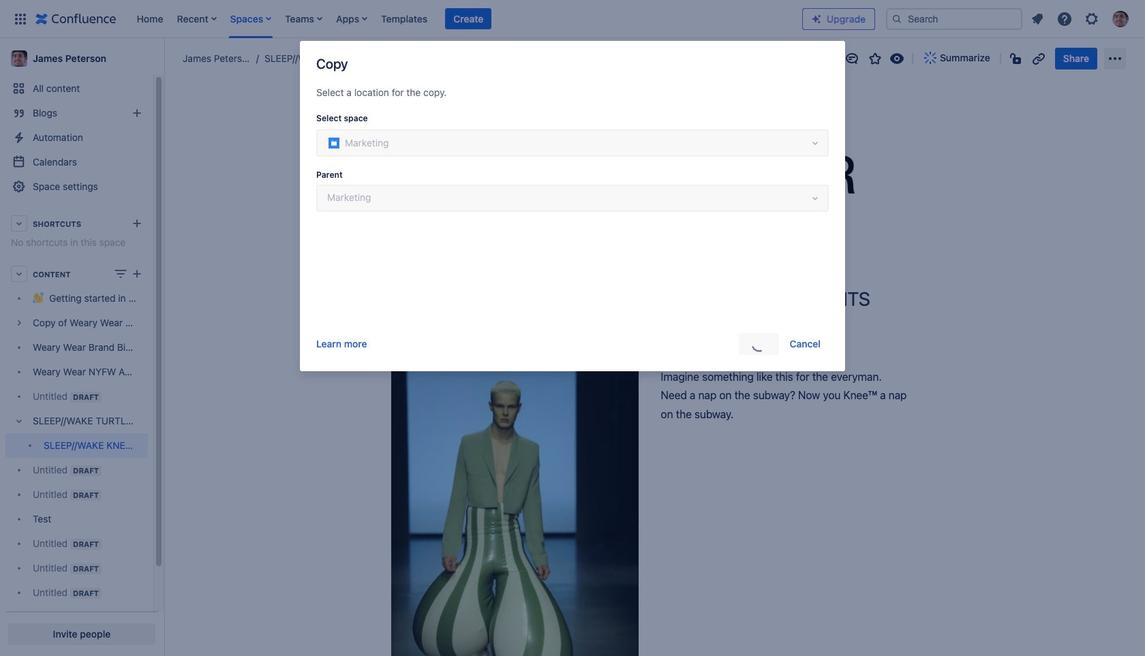 Task type: describe. For each thing, give the bounding box(es) containing it.
tree item inside space element
[[5, 409, 148, 458]]

Search field
[[887, 8, 1023, 30]]

list item inside global "element"
[[446, 8, 492, 30]]

1 horizontal spatial list item
[[281, 0, 327, 38]]

copy link image
[[1031, 50, 1048, 67]]

search image
[[892, 13, 903, 24]]

0 horizontal spatial list item
[[173, 0, 221, 38]]

1 horizontal spatial list
[[1026, 6, 1138, 31]]

create a page image
[[129, 266, 145, 282]]



Task type: vqa. For each thing, say whether or not it's contained in the screenshot.
Create a blog icon
yes



Task type: locate. For each thing, give the bounding box(es) containing it.
tree item
[[5, 409, 148, 458]]

group
[[740, 334, 829, 355]]

list item
[[173, 0, 221, 38], [281, 0, 327, 38], [446, 8, 492, 30]]

tree
[[5, 286, 148, 630]]

None search field
[[887, 8, 1023, 30]]

settings icon image
[[1084, 11, 1101, 27]]

space element
[[0, 38, 164, 657]]

2 horizontal spatial list item
[[446, 8, 492, 30]]

tree inside space element
[[5, 286, 148, 630]]

banner
[[0, 0, 1146, 38]]

list
[[130, 0, 803, 38], [1026, 6, 1138, 31]]

confluence image
[[35, 11, 116, 27], [35, 11, 116, 27]]

global element
[[8, 0, 803, 38]]

star image
[[868, 50, 884, 67]]

premium image
[[812, 13, 823, 24]]

0 horizontal spatial list
[[130, 0, 803, 38]]

dialog
[[300, 41, 846, 372]]

create a blog image
[[129, 105, 145, 121]]



